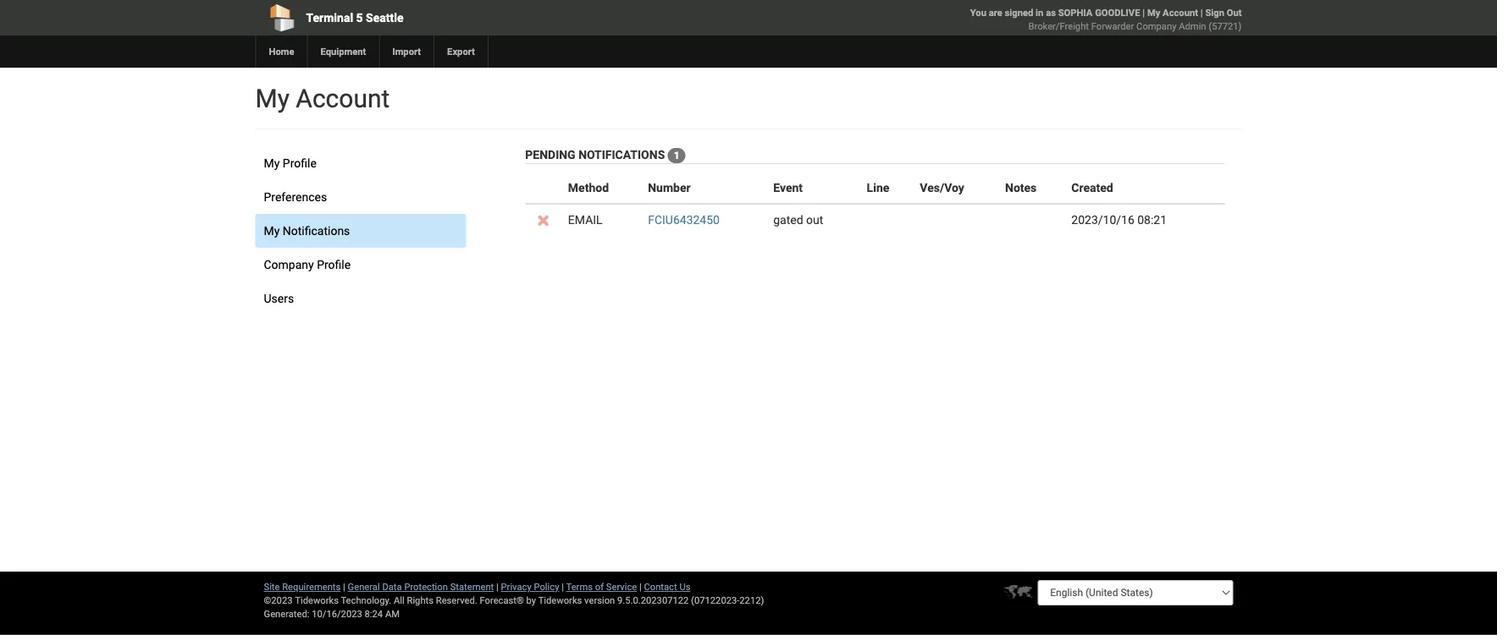 Task type: describe. For each thing, give the bounding box(es) containing it.
generated:
[[264, 609, 309, 620]]

account inside you are signed in as sophia goodlive | my account | sign out broker/freight forwarder company admin (57721)
[[1163, 7, 1198, 18]]

general
[[348, 582, 380, 593]]

| up tideworks
[[562, 582, 564, 593]]

10/16/2023
[[312, 609, 362, 620]]

company profile
[[264, 258, 351, 272]]

method
[[568, 181, 609, 195]]

gated out
[[773, 213, 823, 227]]

site requirements | general data protection statement | privacy policy | terms of service | contact us ©2023 tideworks technology. all rights reserved. forecast® by tideworks version 9.5.0.202307122 (07122023-2212) generated: 10/16/2023 8:24 am
[[264, 582, 764, 620]]

my notifications
[[264, 224, 350, 238]]

©2023 tideworks
[[264, 596, 339, 607]]

protection
[[404, 582, 448, 593]]

home link
[[255, 36, 307, 68]]

ves/voy
[[920, 181, 964, 195]]

| left general
[[343, 582, 345, 593]]

terminal 5 seattle link
[[255, 0, 651, 36]]

contact us link
[[644, 582, 690, 593]]

pending notifications 1
[[525, 148, 680, 162]]

statement
[[450, 582, 494, 593]]

broker/freight
[[1028, 21, 1089, 32]]

click to delete image
[[538, 215, 549, 226]]

all
[[394, 596, 404, 607]]

1
[[674, 150, 680, 162]]

are
[[989, 7, 1002, 18]]

| up forecast®
[[496, 582, 499, 593]]

(07122023-
[[691, 596, 739, 607]]

profile for company profile
[[317, 258, 351, 272]]

my for my profile
[[264, 156, 280, 170]]

privacy
[[501, 582, 531, 593]]

import link
[[379, 36, 434, 68]]

admin
[[1179, 21, 1206, 32]]

email
[[568, 213, 603, 227]]

terminal 5 seattle
[[306, 11, 404, 25]]

fciu6432450 link
[[648, 213, 720, 227]]

export link
[[434, 36, 488, 68]]

service
[[606, 582, 637, 593]]

home
[[269, 46, 294, 57]]

site
[[264, 582, 280, 593]]

fciu6432450
[[648, 213, 720, 227]]

you are signed in as sophia goodlive | my account | sign out broker/freight forwarder company admin (57721)
[[970, 7, 1242, 32]]

company inside you are signed in as sophia goodlive | my account | sign out broker/freight forwarder company admin (57721)
[[1136, 21, 1176, 32]]

| right goodlive
[[1142, 7, 1145, 18]]

forecast®
[[480, 596, 524, 607]]

goodlive
[[1095, 7, 1140, 18]]

preferences
[[264, 190, 327, 204]]

my account link
[[1147, 7, 1198, 18]]

| up 9.5.0.202307122
[[639, 582, 642, 593]]

9.5.0.202307122
[[617, 596, 689, 607]]

2023/10/16 08:21
[[1071, 213, 1167, 227]]

site requirements link
[[264, 582, 341, 593]]

| left sign
[[1200, 7, 1203, 18]]

profile for my profile
[[283, 156, 317, 170]]

general data protection statement link
[[348, 582, 494, 593]]

tideworks
[[538, 596, 582, 607]]

terms of service link
[[566, 582, 637, 593]]

technology.
[[341, 596, 391, 607]]

export
[[447, 46, 475, 57]]

number
[[648, 181, 691, 195]]

sophia
[[1058, 7, 1093, 18]]

my account
[[255, 83, 390, 113]]

my for my notifications
[[264, 224, 280, 238]]

gated
[[773, 213, 803, 227]]

of
[[595, 582, 604, 593]]

requirements
[[282, 582, 341, 593]]



Task type: locate. For each thing, give the bounding box(es) containing it.
notifications
[[578, 148, 665, 162], [283, 224, 350, 238]]

data
[[382, 582, 402, 593]]

you
[[970, 7, 986, 18]]

notifications for pending
[[578, 148, 665, 162]]

0 vertical spatial notifications
[[578, 148, 665, 162]]

1 vertical spatial company
[[264, 258, 314, 272]]

forwarder
[[1091, 21, 1134, 32]]

profile down my notifications
[[317, 258, 351, 272]]

account down the equipment link
[[296, 83, 390, 113]]

(57721)
[[1209, 21, 1242, 32]]

2023/10/16
[[1071, 213, 1134, 227]]

sign
[[1205, 7, 1224, 18]]

privacy policy link
[[501, 582, 559, 593]]

equipment link
[[307, 36, 379, 68]]

company down the my account link
[[1136, 21, 1176, 32]]

signed
[[1005, 7, 1033, 18]]

0 horizontal spatial company
[[264, 258, 314, 272]]

contact
[[644, 582, 677, 593]]

by
[[526, 596, 536, 607]]

out
[[1227, 7, 1242, 18], [806, 213, 823, 227]]

equipment
[[320, 46, 366, 57]]

as
[[1046, 7, 1056, 18]]

1 vertical spatial out
[[806, 213, 823, 227]]

0 horizontal spatial account
[[296, 83, 390, 113]]

line
[[867, 181, 889, 195]]

my down preferences
[[264, 224, 280, 238]]

|
[[1142, 7, 1145, 18], [1200, 7, 1203, 18], [343, 582, 345, 593], [496, 582, 499, 593], [562, 582, 564, 593], [639, 582, 642, 593]]

seattle
[[366, 11, 404, 25]]

notes
[[1005, 181, 1037, 195]]

sign out link
[[1205, 7, 1242, 18]]

profile
[[283, 156, 317, 170], [317, 258, 351, 272]]

0 vertical spatial profile
[[283, 156, 317, 170]]

created
[[1071, 181, 1113, 195]]

my profile
[[264, 156, 317, 170]]

import
[[392, 46, 421, 57]]

pending
[[525, 148, 575, 162]]

my for my account
[[255, 83, 289, 113]]

my right goodlive
[[1147, 7, 1160, 18]]

0 horizontal spatial out
[[806, 213, 823, 227]]

2212)
[[739, 596, 764, 607]]

reserved.
[[436, 596, 477, 607]]

8:24
[[365, 609, 383, 620]]

am
[[385, 609, 400, 620]]

company
[[1136, 21, 1176, 32], [264, 258, 314, 272]]

users
[[264, 292, 294, 306]]

terminal
[[306, 11, 353, 25]]

1 horizontal spatial account
[[1163, 7, 1198, 18]]

08:21
[[1137, 213, 1167, 227]]

account
[[1163, 7, 1198, 18], [296, 83, 390, 113]]

out inside you are signed in as sophia goodlive | my account | sign out broker/freight forwarder company admin (57721)
[[1227, 7, 1242, 18]]

profile up preferences
[[283, 156, 317, 170]]

my inside you are signed in as sophia goodlive | my account | sign out broker/freight forwarder company admin (57721)
[[1147, 7, 1160, 18]]

5
[[356, 11, 363, 25]]

rights
[[407, 596, 434, 607]]

us
[[679, 582, 690, 593]]

0 horizontal spatial notifications
[[283, 224, 350, 238]]

notifications for my
[[283, 224, 350, 238]]

event
[[773, 181, 803, 195]]

my up preferences
[[264, 156, 280, 170]]

in
[[1036, 7, 1043, 18]]

terms
[[566, 582, 593, 593]]

my down the home link
[[255, 83, 289, 113]]

1 horizontal spatial out
[[1227, 7, 1242, 18]]

my
[[1147, 7, 1160, 18], [255, 83, 289, 113], [264, 156, 280, 170], [264, 224, 280, 238]]

1 horizontal spatial notifications
[[578, 148, 665, 162]]

company up users
[[264, 258, 314, 272]]

version
[[584, 596, 615, 607]]

1 vertical spatial notifications
[[283, 224, 350, 238]]

notifications up company profile
[[283, 224, 350, 238]]

1 horizontal spatial company
[[1136, 21, 1176, 32]]

out right the gated
[[806, 213, 823, 227]]

0 vertical spatial company
[[1136, 21, 1176, 32]]

1 horizontal spatial profile
[[317, 258, 351, 272]]

0 vertical spatial account
[[1163, 7, 1198, 18]]

0 horizontal spatial profile
[[283, 156, 317, 170]]

1 vertical spatial account
[[296, 83, 390, 113]]

notifications up method
[[578, 148, 665, 162]]

policy
[[534, 582, 559, 593]]

out up the (57721)
[[1227, 7, 1242, 18]]

0 vertical spatial out
[[1227, 7, 1242, 18]]

1 vertical spatial profile
[[317, 258, 351, 272]]

account up admin
[[1163, 7, 1198, 18]]



Task type: vqa. For each thing, say whether or not it's contained in the screenshot.
Pending
yes



